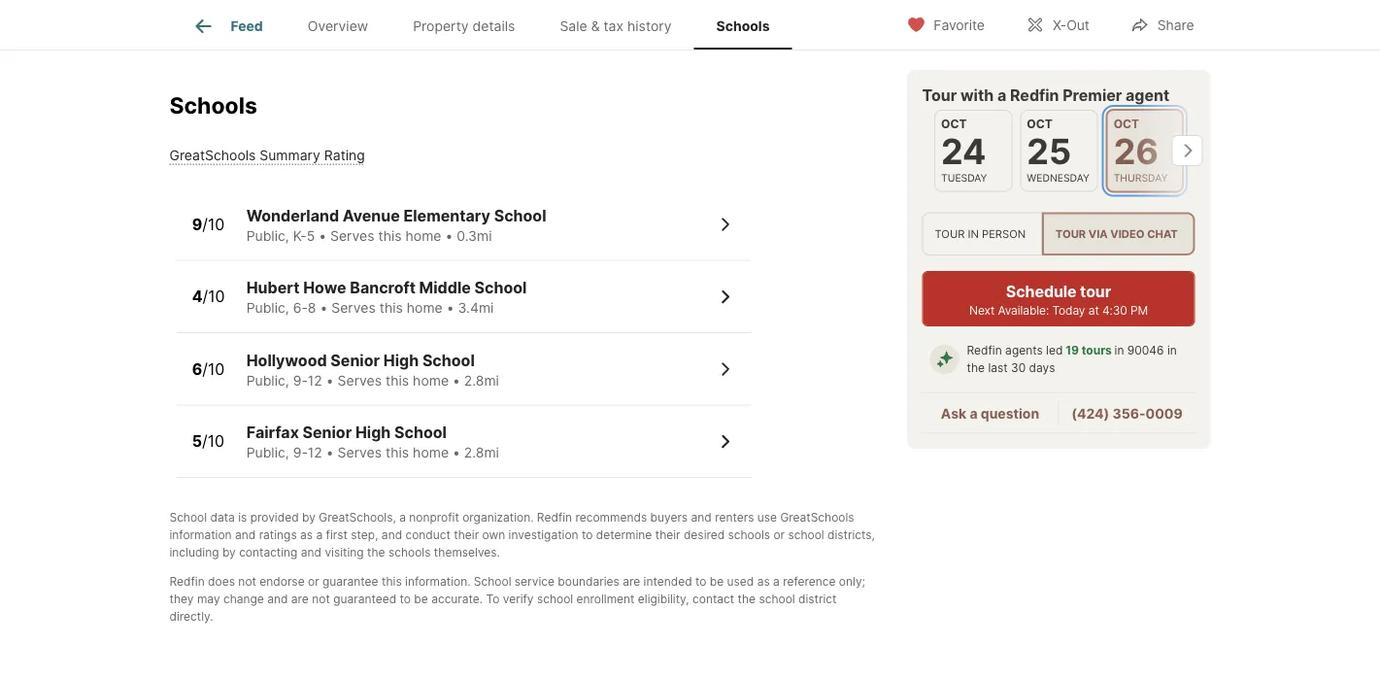 Task type: vqa. For each thing, say whether or not it's contained in the screenshot.
Luxe
no



Task type: describe. For each thing, give the bounding box(es) containing it.
by inside first step, and conduct their own investigation to determine their desired schools or school districts, including by contacting and visiting the schools themselves.
[[222, 546, 236, 560]]

redfin up they
[[170, 575, 205, 589]]

(424) 356-0009 link
[[1072, 405, 1183, 422]]

redfin inside , a nonprofit organization. redfin recommends buyers and renters use greatschools information and ratings as a
[[537, 511, 572, 525]]

/10 for 6
[[202, 359, 225, 378]]

avenue
[[343, 206, 400, 225]]

home inside hubert howe bancroft middle school public, 6-8 • serves this home • 3.4mi
[[407, 300, 443, 316]]

• down the middle
[[447, 300, 454, 316]]

details
[[473, 18, 515, 34]]

out
[[1067, 17, 1090, 34]]

feed
[[231, 18, 263, 34]]

guarantee
[[323, 575, 379, 589]]

0 horizontal spatial or
[[308, 575, 319, 589]]

history
[[628, 18, 672, 34]]

4
[[192, 287, 203, 306]]

today
[[1053, 303, 1086, 317]]

not inside school service boundaries are intended to be used as a reference only; they may change and are not
[[312, 592, 330, 606]]

serves for hollywood
[[338, 372, 382, 389]]

a right with
[[998, 86, 1007, 104]]

tour for tour in person
[[935, 227, 965, 240]]

guaranteed
[[333, 592, 397, 606]]

redfin up the last at the right of the page
[[967, 344, 1003, 358]]

0 horizontal spatial greatschools
[[170, 147, 256, 163]]

0 vertical spatial are
[[623, 575, 641, 589]]

endorse
[[260, 575, 305, 589]]

the inside guaranteed to be accurate. to verify school enrollment eligibility, contact the school district directly.
[[738, 592, 756, 606]]

first
[[326, 528, 348, 542]]

directly.
[[170, 610, 213, 624]]

1 vertical spatial schools
[[170, 92, 257, 119]]

30
[[1012, 361, 1026, 375]]

fairfax senior high school public, 9-12 • serves this home • 2.8mi
[[246, 423, 499, 461]]

a inside school service boundaries are intended to be used as a reference only; they may change and are not
[[774, 575, 780, 589]]

1 vertical spatial are
[[291, 592, 309, 606]]

9
[[192, 215, 202, 234]]

agents
[[1006, 344, 1043, 358]]

ask a question
[[942, 405, 1040, 422]]

0 horizontal spatial in
[[968, 227, 979, 240]]

tax
[[604, 18, 624, 34]]

2.8mi for hollywood senior high school
[[464, 372, 499, 389]]

provided
[[250, 511, 299, 525]]

contact
[[693, 592, 735, 606]]

26
[[1114, 130, 1159, 172]]

in inside in the last 30 days
[[1168, 344, 1178, 358]]

hollywood
[[246, 351, 327, 370]]

accurate.
[[432, 592, 483, 606]]

only;
[[839, 575, 866, 589]]

step,
[[351, 528, 379, 542]]

last
[[989, 361, 1008, 375]]

overview tab
[[285, 3, 391, 50]]

x-
[[1053, 17, 1067, 34]]

change
[[223, 592, 264, 606]]

school inside first step, and conduct their own investigation to determine their desired schools or school districts, including by contacting and visiting the schools themselves.
[[789, 528, 825, 542]]

ask a question link
[[942, 405, 1040, 422]]

investigation
[[509, 528, 579, 542]]

thursday
[[1114, 172, 1168, 184]]

as inside , a nonprofit organization. redfin recommends buyers and renters use greatschools information and ratings as a
[[300, 528, 313, 542]]

greatschools summary rating link
[[170, 147, 365, 163]]

agent
[[1126, 86, 1170, 104]]

nonprofit
[[409, 511, 459, 525]]

intended
[[644, 575, 692, 589]]

1 horizontal spatial in
[[1115, 344, 1125, 358]]

service
[[515, 575, 555, 589]]

ratings
[[259, 528, 297, 542]]

including
[[170, 546, 219, 560]]

overview
[[308, 18, 368, 34]]

school inside school service boundaries are intended to be used as a reference only; they may change and are not
[[474, 575, 512, 589]]

tour
[[1081, 282, 1112, 301]]

school inside hubert howe bancroft middle school public, 6-8 • serves this home • 3.4mi
[[475, 278, 527, 297]]

schools tab
[[694, 3, 792, 50]]

1 horizontal spatial by
[[302, 511, 316, 525]]

0.3mi
[[457, 227, 492, 244]]

oct for 25
[[1027, 117, 1053, 131]]

share
[[1158, 17, 1195, 34]]

bancroft
[[350, 278, 416, 297]]

• down elementary
[[445, 227, 453, 244]]

in the last 30 days
[[967, 344, 1178, 375]]

with
[[961, 86, 994, 104]]

schools inside schools tab
[[717, 18, 770, 34]]

5 inside wonderland avenue elementary school public, k-5 • serves this home • 0.3mi
[[307, 227, 315, 244]]

1 horizontal spatial greatschools
[[319, 511, 393, 525]]

x-out button
[[1010, 4, 1107, 44]]

3.4mi
[[458, 300, 494, 316]]

to inside guaranteed to be accurate. to verify school enrollment eligibility, contact the school district directly.
[[400, 592, 411, 606]]

oct 25 wednesday
[[1027, 117, 1090, 184]]

use
[[758, 511, 777, 525]]

• down hollywood
[[326, 372, 334, 389]]

oct for 26
[[1114, 117, 1139, 131]]

and down the is
[[235, 528, 256, 542]]

themselves.
[[434, 546, 500, 560]]

12 for hollywood
[[308, 372, 322, 389]]

serves for fairfax
[[338, 445, 382, 461]]

sale & tax history
[[560, 18, 672, 34]]

4 /10
[[192, 287, 225, 306]]

buyers
[[651, 511, 688, 525]]

public, for wonderland
[[246, 227, 289, 244]]

reference
[[783, 575, 836, 589]]

this for wonderland
[[378, 227, 402, 244]]

next
[[970, 303, 995, 317]]

to inside school service boundaries are intended to be used as a reference only; they may change and are not
[[696, 575, 707, 589]]

rating
[[324, 147, 365, 163]]

senior for fairfax
[[303, 423, 352, 442]]

(424)
[[1072, 405, 1110, 422]]

to inside first step, and conduct their own investigation to determine their desired schools or school districts, including by contacting and visiting the schools themselves.
[[582, 528, 593, 542]]

0009
[[1146, 405, 1183, 422]]

wednesday
[[1027, 172, 1090, 184]]

school up the information
[[170, 511, 207, 525]]

90046
[[1128, 344, 1165, 358]]

24
[[941, 130, 986, 172]]

favorite
[[934, 17, 985, 34]]

school inside wonderland avenue elementary school public, k-5 • serves this home • 0.3mi
[[494, 206, 547, 225]]

premier
[[1063, 86, 1123, 104]]

pm
[[1131, 303, 1149, 317]]

home for wonderland avenue elementary school
[[406, 227, 442, 244]]

a left first
[[316, 528, 323, 542]]

recommends
[[576, 511, 647, 525]]

home for hollywood senior high school
[[413, 372, 449, 389]]

fairfax
[[246, 423, 299, 442]]



Task type: locate. For each thing, give the bounding box(es) containing it.
be up contact
[[710, 575, 724, 589]]

home down the middle
[[407, 300, 443, 316]]

1 vertical spatial the
[[367, 546, 385, 560]]

serves inside hubert howe bancroft middle school public, 6-8 • serves this home • 3.4mi
[[332, 300, 376, 316]]

or
[[774, 528, 785, 542], [308, 575, 319, 589]]

oct inside oct 24 tuesday
[[941, 117, 967, 131]]

ask
[[942, 405, 967, 422]]

redfin does not endorse or guarantee this information.
[[170, 575, 471, 589]]

days
[[1030, 361, 1056, 375]]

public, inside wonderland avenue elementary school public, k-5 • serves this home • 0.3mi
[[246, 227, 289, 244]]

high for hollywood senior high school
[[384, 351, 419, 370]]

be inside guaranteed to be accurate. to verify school enrollment eligibility, contact the school district directly.
[[414, 592, 428, 606]]

high inside fairfax senior high school public, 9-12 • serves this home • 2.8mi
[[356, 423, 391, 442]]

as right ratings
[[300, 528, 313, 542]]

a right ,
[[400, 511, 406, 525]]

2.8mi down 3.4mi
[[464, 372, 499, 389]]

2.8mi inside fairfax senior high school public, 9-12 • serves this home • 2.8mi
[[464, 445, 499, 461]]

district
[[799, 592, 837, 606]]

home inside the hollywood senior high school public, 9-12 • serves this home • 2.8mi
[[413, 372, 449, 389]]

does
[[208, 575, 235, 589]]

public, down "wonderland"
[[246, 227, 289, 244]]

• right 8
[[320, 300, 328, 316]]

2.8mi
[[464, 372, 499, 389], [464, 445, 499, 461]]

/10 for 9
[[202, 215, 225, 234]]

at
[[1089, 303, 1100, 317]]

school down service
[[537, 592, 573, 606]]

public, for hollywood
[[246, 372, 289, 389]]

the down step,
[[367, 546, 385, 560]]

1 horizontal spatial 5
[[307, 227, 315, 244]]

this for fairfax
[[386, 445, 409, 461]]

0 horizontal spatial 5
[[192, 432, 202, 451]]

home for fairfax senior high school
[[413, 445, 449, 461]]

12 up school data is provided by greatschools
[[308, 445, 322, 461]]

1 vertical spatial not
[[312, 592, 330, 606]]

9- for hollywood
[[293, 372, 308, 389]]

1 vertical spatial high
[[356, 423, 391, 442]]

as
[[300, 528, 313, 542], [758, 575, 770, 589]]

0 horizontal spatial not
[[238, 575, 256, 589]]

school up 'to'
[[474, 575, 512, 589]]

to down the recommends
[[582, 528, 593, 542]]

public, inside the hollywood senior high school public, 9-12 • serves this home • 2.8mi
[[246, 372, 289, 389]]

and
[[691, 511, 712, 525], [235, 528, 256, 542], [382, 528, 402, 542], [301, 546, 322, 560], [267, 592, 288, 606]]

school data is provided by greatschools
[[170, 511, 393, 525]]

1 vertical spatial be
[[414, 592, 428, 606]]

0 vertical spatial high
[[384, 351, 419, 370]]

serves up fairfax senior high school public, 9-12 • serves this home • 2.8mi
[[338, 372, 382, 389]]

0 horizontal spatial their
[[454, 528, 479, 542]]

elementary
[[404, 206, 491, 225]]

0 vertical spatial 5
[[307, 227, 315, 244]]

0 horizontal spatial as
[[300, 528, 313, 542]]

redfin agents led 19 tours in 90046
[[967, 344, 1165, 358]]

senior for hollywood
[[331, 351, 380, 370]]

2 9- from the top
[[293, 445, 308, 461]]

be down information.
[[414, 592, 428, 606]]

1 public, from the top
[[246, 227, 289, 244]]

summary
[[260, 147, 321, 163]]

or inside first step, and conduct their own investigation to determine their desired schools or school districts, including by contacting and visiting the schools themselves.
[[774, 528, 785, 542]]

greatschools inside , a nonprofit organization. redfin recommends buyers and renters use greatschools information and ratings as a
[[781, 511, 855, 525]]

1 9- from the top
[[293, 372, 308, 389]]

2.8mi up organization.
[[464, 445, 499, 461]]

in left person
[[968, 227, 979, 240]]

1 horizontal spatial are
[[623, 575, 641, 589]]

2 horizontal spatial oct
[[1114, 117, 1139, 131]]

9- down hollywood
[[293, 372, 308, 389]]

to down information.
[[400, 592, 411, 606]]

1 vertical spatial 12
[[308, 445, 322, 461]]

and up desired on the bottom
[[691, 511, 712, 525]]

public, for fairfax
[[246, 445, 289, 461]]

/10 down 4 /10
[[202, 359, 225, 378]]

home up fairfax senior high school public, 9-12 • serves this home • 2.8mi
[[413, 372, 449, 389]]

senior right fairfax
[[303, 423, 352, 442]]

the inside first step, and conduct their own investigation to determine their desired schools or school districts, including by contacting and visiting the schools themselves.
[[367, 546, 385, 560]]

home down elementary
[[406, 227, 442, 244]]

tab list
[[170, 0, 808, 50]]

(424) 356-0009
[[1072, 405, 1183, 422]]

high for fairfax senior high school
[[356, 423, 391, 442]]

this for hollywood
[[386, 372, 409, 389]]

1 horizontal spatial schools
[[728, 528, 771, 542]]

desired
[[684, 528, 725, 542]]

tours
[[1082, 344, 1113, 358]]

schools down renters
[[728, 528, 771, 542]]

public, down hubert
[[246, 300, 289, 316]]

oct down agent
[[1114, 117, 1139, 131]]

high inside the hollywood senior high school public, 9-12 • serves this home • 2.8mi
[[384, 351, 419, 370]]

tour with a redfin premier agent
[[923, 86, 1170, 104]]

property details
[[413, 18, 515, 34]]

1 oct from the left
[[941, 117, 967, 131]]

356-
[[1113, 405, 1146, 422]]

school left districts,
[[789, 528, 825, 542]]

property details tab
[[391, 3, 538, 50]]

0 horizontal spatial to
[[400, 592, 411, 606]]

this up guaranteed
[[382, 575, 402, 589]]

this down avenue
[[378, 227, 402, 244]]

oct down with
[[941, 117, 967, 131]]

9-
[[293, 372, 308, 389], [293, 445, 308, 461]]

in right tours
[[1115, 344, 1125, 358]]

1 vertical spatial as
[[758, 575, 770, 589]]

25
[[1027, 130, 1072, 172]]

1 vertical spatial schools
[[389, 546, 431, 560]]

2 horizontal spatial to
[[696, 575, 707, 589]]

contacting
[[239, 546, 298, 560]]

2 horizontal spatial greatschools
[[781, 511, 855, 525]]

video
[[1111, 227, 1145, 240]]

1 horizontal spatial or
[[774, 528, 785, 542]]

• up the nonprofit
[[453, 445, 460, 461]]

tour left via
[[1056, 227, 1087, 240]]

are down endorse
[[291, 592, 309, 606]]

high down hubert howe bancroft middle school public, 6-8 • serves this home • 3.4mi
[[384, 351, 419, 370]]

0 vertical spatial as
[[300, 528, 313, 542]]

and down ,
[[382, 528, 402, 542]]

property
[[413, 18, 469, 34]]

this inside fairfax senior high school public, 9-12 • serves this home • 2.8mi
[[386, 445, 409, 461]]

serves inside fairfax senior high school public, 9-12 • serves this home • 2.8mi
[[338, 445, 382, 461]]

to
[[486, 592, 500, 606]]

0 vertical spatial the
[[967, 361, 985, 375]]

high
[[384, 351, 419, 370], [356, 423, 391, 442]]

not up change
[[238, 575, 256, 589]]

3 public, from the top
[[246, 372, 289, 389]]

/10 left hubert
[[203, 287, 225, 306]]

as right used
[[758, 575, 770, 589]]

0 vertical spatial by
[[302, 511, 316, 525]]

3 oct from the left
[[1114, 117, 1139, 131]]

this
[[378, 227, 402, 244], [380, 300, 403, 316], [386, 372, 409, 389], [386, 445, 409, 461], [382, 575, 402, 589]]

1 vertical spatial 2.8mi
[[464, 445, 499, 461]]

1 horizontal spatial oct
[[1027, 117, 1053, 131]]

serves inside the hollywood senior high school public, 9-12 • serves this home • 2.8mi
[[338, 372, 382, 389]]

and inside school service boundaries are intended to be used as a reference only; they may change and are not
[[267, 592, 288, 606]]

serves inside wonderland avenue elementary school public, k-5 • serves this home • 0.3mi
[[330, 227, 375, 244]]

public, inside hubert howe bancroft middle school public, 6-8 • serves this home • 3.4mi
[[246, 300, 289, 316]]

• right k- at the left
[[319, 227, 327, 244]]

0 vertical spatial 2.8mi
[[464, 372, 499, 389]]

are
[[623, 575, 641, 589], [291, 592, 309, 606]]

/10 up 4 /10
[[202, 215, 225, 234]]

or down 'use'
[[774, 528, 785, 542]]

2 horizontal spatial the
[[967, 361, 985, 375]]

1 vertical spatial by
[[222, 546, 236, 560]]

public, inside fairfax senior high school public, 9-12 • serves this home • 2.8mi
[[246, 445, 289, 461]]

0 vertical spatial senior
[[331, 351, 380, 370]]

school inside fairfax senior high school public, 9-12 • serves this home • 2.8mi
[[395, 423, 447, 442]]

the inside in the last 30 days
[[967, 361, 985, 375]]

1 12 from the top
[[308, 372, 322, 389]]

greatschools up step,
[[319, 511, 393, 525]]

home up the nonprofit
[[413, 445, 449, 461]]

1 2.8mi from the top
[[464, 372, 499, 389]]

tour for tour via video chat
[[1056, 227, 1087, 240]]

not down redfin does not endorse or guarantee this information.
[[312, 592, 330, 606]]

senior inside the hollywood senior high school public, 9-12 • serves this home • 2.8mi
[[331, 351, 380, 370]]

home inside wonderland avenue elementary school public, k-5 • serves this home • 0.3mi
[[406, 227, 442, 244]]

high down the hollywood senior high school public, 9-12 • serves this home • 2.8mi
[[356, 423, 391, 442]]

6-
[[293, 300, 308, 316]]

0 vertical spatial be
[[710, 575, 724, 589]]

0 vertical spatial schools
[[728, 528, 771, 542]]

/10 for 4
[[203, 287, 225, 306]]

0 horizontal spatial be
[[414, 592, 428, 606]]

0 vertical spatial not
[[238, 575, 256, 589]]

this up ,
[[386, 445, 409, 461]]

school service boundaries are intended to be used as a reference only; they may change and are not
[[170, 575, 866, 606]]

serves for wonderland
[[330, 227, 375, 244]]

renters
[[715, 511, 755, 525]]

• down 3.4mi
[[453, 372, 460, 389]]

chat
[[1148, 227, 1179, 240]]

conduct
[[406, 528, 451, 542]]

next image
[[1172, 135, 1204, 166]]

wonderland
[[246, 206, 339, 225]]

tour left with
[[923, 86, 957, 104]]

schools down conduct on the left of the page
[[389, 546, 431, 560]]

may
[[197, 592, 220, 606]]

the down used
[[738, 592, 756, 606]]

school right elementary
[[494, 206, 547, 225]]

by
[[302, 511, 316, 525], [222, 546, 236, 560]]

0 vertical spatial schools
[[717, 18, 770, 34]]

and up redfin does not endorse or guarantee this information.
[[301, 546, 322, 560]]

and down endorse
[[267, 592, 288, 606]]

0 horizontal spatial schools
[[389, 546, 431, 560]]

1 vertical spatial 9-
[[293, 445, 308, 461]]

12 inside the hollywood senior high school public, 9-12 • serves this home • 2.8mi
[[308, 372, 322, 389]]

2 their from the left
[[656, 528, 681, 542]]

middle
[[419, 278, 471, 297]]

a
[[998, 86, 1007, 104], [970, 405, 978, 422], [400, 511, 406, 525], [316, 528, 323, 542], [774, 575, 780, 589]]

school inside the hollywood senior high school public, 9-12 • serves this home • 2.8mi
[[423, 351, 475, 370]]

oct inside oct 25 wednesday
[[1027, 117, 1053, 131]]

hubert
[[246, 278, 300, 297]]

, a nonprofit organization. redfin recommends buyers and renters use greatschools information and ratings as a
[[170, 511, 855, 542]]

schools right history
[[717, 18, 770, 34]]

public, down fairfax
[[246, 445, 289, 461]]

/10 left fairfax
[[202, 432, 225, 451]]

2 oct from the left
[[1027, 117, 1053, 131]]

x-out
[[1053, 17, 1090, 34]]

guaranteed to be accurate. to verify school enrollment eligibility, contact the school district directly.
[[170, 592, 837, 624]]

they
[[170, 592, 194, 606]]

&
[[591, 18, 600, 34]]

serves down howe
[[332, 300, 376, 316]]

in right the 90046
[[1168, 344, 1178, 358]]

5 down '6'
[[192, 432, 202, 451]]

/10 for 5
[[202, 432, 225, 451]]

schedule tour next available: today at 4:30 pm
[[970, 282, 1149, 317]]

oct down tour with a redfin premier agent
[[1027, 117, 1053, 131]]

0 vertical spatial 9-
[[293, 372, 308, 389]]

their up themselves. on the bottom of the page
[[454, 528, 479, 542]]

1 their from the left
[[454, 528, 479, 542]]

2 2.8mi from the top
[[464, 445, 499, 461]]

2 horizontal spatial in
[[1168, 344, 1178, 358]]

senior right hollywood
[[331, 351, 380, 370]]

None button
[[1106, 109, 1184, 193], [934, 110, 1012, 192], [1020, 110, 1098, 192], [1106, 109, 1184, 193], [934, 110, 1012, 192], [1020, 110, 1098, 192]]

this inside wonderland avenue elementary school public, k-5 • serves this home • 0.3mi
[[378, 227, 402, 244]]

list box containing tour in person
[[923, 212, 1196, 256]]

school down 3.4mi
[[423, 351, 475, 370]]

1 vertical spatial senior
[[303, 423, 352, 442]]

4 public, from the top
[[246, 445, 289, 461]]

1 vertical spatial 5
[[192, 432, 202, 451]]

the
[[967, 361, 985, 375], [367, 546, 385, 560], [738, 592, 756, 606]]

this inside the hollywood senior high school public, 9-12 • serves this home • 2.8mi
[[386, 372, 409, 389]]

0 horizontal spatial are
[[291, 592, 309, 606]]

to up contact
[[696, 575, 707, 589]]

as inside school service boundaries are intended to be used as a reference only; they may change and are not
[[758, 575, 770, 589]]

school down "reference"
[[759, 592, 796, 606]]

boundaries
[[558, 575, 620, 589]]

schedule
[[1007, 282, 1077, 301]]

1 vertical spatial or
[[308, 575, 319, 589]]

are up enrollment
[[623, 575, 641, 589]]

1 horizontal spatial to
[[582, 528, 593, 542]]

12 inside fairfax senior high school public, 9-12 • serves this home • 2.8mi
[[308, 445, 322, 461]]

school up 3.4mi
[[475, 278, 527, 297]]

0 horizontal spatial by
[[222, 546, 236, 560]]

0 vertical spatial 12
[[308, 372, 322, 389]]

12 for fairfax
[[308, 445, 322, 461]]

by right provided
[[302, 511, 316, 525]]

0 horizontal spatial schools
[[170, 92, 257, 119]]

schools up the greatschools summary rating
[[170, 92, 257, 119]]

information
[[170, 528, 232, 542]]

their
[[454, 528, 479, 542], [656, 528, 681, 542]]

this inside hubert howe bancroft middle school public, 6-8 • serves this home • 3.4mi
[[380, 300, 403, 316]]

1 vertical spatial to
[[696, 575, 707, 589]]

2 vertical spatial the
[[738, 592, 756, 606]]

be inside school service boundaries are intended to be used as a reference only; they may change and are not
[[710, 575, 724, 589]]

organization.
[[463, 511, 534, 525]]

data
[[210, 511, 235, 525]]

6 /10
[[192, 359, 225, 378]]

by up the does
[[222, 546, 236, 560]]

2 vertical spatial to
[[400, 592, 411, 606]]

9- inside the hollywood senior high school public, 9-12 • serves this home • 2.8mi
[[293, 372, 308, 389]]

0 horizontal spatial the
[[367, 546, 385, 560]]

visiting
[[325, 546, 364, 560]]

the left the last at the right of the page
[[967, 361, 985, 375]]

5 /10
[[192, 432, 225, 451]]

1 horizontal spatial not
[[312, 592, 330, 606]]

led
[[1047, 344, 1063, 358]]

redfin
[[1011, 86, 1060, 104], [967, 344, 1003, 358], [537, 511, 572, 525], [170, 575, 205, 589]]

•
[[319, 227, 327, 244], [445, 227, 453, 244], [320, 300, 328, 316], [447, 300, 454, 316], [326, 372, 334, 389], [453, 372, 460, 389], [326, 445, 334, 461], [453, 445, 460, 461]]

oct for 24
[[941, 117, 967, 131]]

12 down hollywood
[[308, 372, 322, 389]]

school
[[789, 528, 825, 542], [537, 592, 573, 606], [759, 592, 796, 606]]

tour left person
[[935, 227, 965, 240]]

1 horizontal spatial as
[[758, 575, 770, 589]]

2 public, from the top
[[246, 300, 289, 316]]

via
[[1089, 227, 1108, 240]]

not
[[238, 575, 256, 589], [312, 592, 330, 606]]

1 horizontal spatial schools
[[717, 18, 770, 34]]

serves up step,
[[338, 445, 382, 461]]

2.8mi inside the hollywood senior high school public, 9-12 • serves this home • 2.8mi
[[464, 372, 499, 389]]

9- down fairfax
[[293, 445, 308, 461]]

tab list containing feed
[[170, 0, 808, 50]]

a right the ask
[[970, 405, 978, 422]]

this down "bancroft"
[[380, 300, 403, 316]]

2 12 from the top
[[308, 445, 322, 461]]

school down the hollywood senior high school public, 9-12 • serves this home • 2.8mi
[[395, 423, 447, 442]]

1 horizontal spatial their
[[656, 528, 681, 542]]

9 /10
[[192, 215, 225, 234]]

9- inside fairfax senior high school public, 9-12 • serves this home • 2.8mi
[[293, 445, 308, 461]]

greatschools up districts,
[[781, 511, 855, 525]]

sale
[[560, 18, 588, 34]]

public,
[[246, 227, 289, 244], [246, 300, 289, 316], [246, 372, 289, 389], [246, 445, 289, 461]]

a left "reference"
[[774, 575, 780, 589]]

sale & tax history tab
[[538, 3, 694, 50]]

redfin right with
[[1011, 86, 1060, 104]]

tour for tour with a redfin premier agent
[[923, 86, 957, 104]]

serves down avenue
[[330, 227, 375, 244]]

0 vertical spatial or
[[774, 528, 785, 542]]

greatschools up "9 /10"
[[170, 147, 256, 163]]

list box
[[923, 212, 1196, 256]]

9- for fairfax
[[293, 445, 308, 461]]

public, down hollywood
[[246, 372, 289, 389]]

person
[[982, 227, 1026, 240]]

senior inside fairfax senior high school public, 9-12 • serves this home • 2.8mi
[[303, 423, 352, 442]]

this up fairfax senior high school public, 9-12 • serves this home • 2.8mi
[[386, 372, 409, 389]]

1 horizontal spatial be
[[710, 575, 724, 589]]

their down buyers
[[656, 528, 681, 542]]

• up school data is provided by greatschools
[[326, 445, 334, 461]]

redfin up investigation
[[537, 511, 572, 525]]

0 vertical spatial to
[[582, 528, 593, 542]]

1 horizontal spatial the
[[738, 592, 756, 606]]

home inside fairfax senior high school public, 9-12 • serves this home • 2.8mi
[[413, 445, 449, 461]]

0 horizontal spatial oct
[[941, 117, 967, 131]]

favorite button
[[890, 4, 1002, 44]]

hubert howe bancroft middle school public, 6-8 • serves this home • 3.4mi
[[246, 278, 527, 316]]

determine
[[596, 528, 652, 542]]

oct inside oct 26 thursday
[[1114, 117, 1139, 131]]

oct 26 thursday
[[1114, 117, 1168, 184]]

2.8mi for fairfax senior high school
[[464, 445, 499, 461]]

5 down "wonderland"
[[307, 227, 315, 244]]

or right endorse
[[308, 575, 319, 589]]



